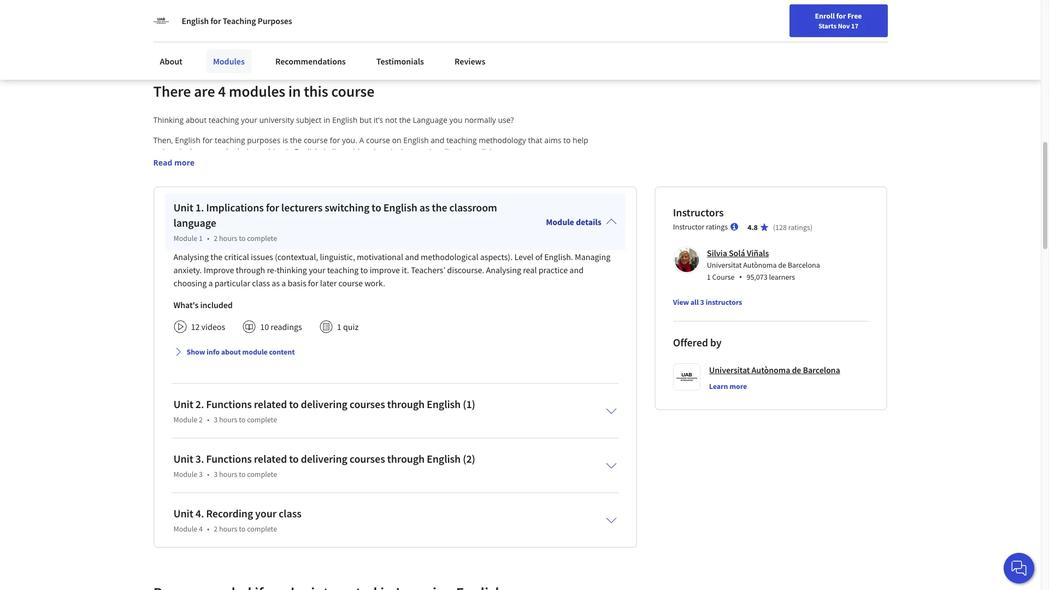 Task type: describe. For each thing, give the bounding box(es) containing it.
2 horizontal spatial de
[[792, 364, 802, 375]]

and left 'perform'
[[207, 376, 220, 386]]

complete inside 'unit 2. functions related to delivering courses through english (1) module 2 • 3 hours to complete'
[[247, 415, 277, 425]]

in down recommendations link
[[289, 81, 301, 101]]

the right it's
[[399, 115, 411, 125]]

the right gained
[[345, 284, 357, 295]]

the down instruction).
[[340, 261, 351, 272]]

lecturers up module details
[[541, 204, 572, 214]]

0 vertical spatial discourse
[[385, 181, 420, 191]]

clil
[[245, 307, 260, 317]]

thinking
[[153, 115, 184, 125]]

the left l1
[[281, 215, 293, 226]]

silvia solá viñals image
[[675, 248, 699, 272]]

and up internationalisation
[[431, 135, 445, 145]]

barcelona inside the silvia solá viñals universitat autònoma de barcelona 1 course • 95,073 learners
[[788, 260, 820, 270]]

show info about module content
[[187, 347, 295, 357]]

language-
[[438, 215, 473, 226]]

1 vertical spatial who
[[256, 204, 271, 214]]

the right service
[[433, 479, 445, 490]]

purposes
[[247, 135, 281, 145]]

to left put
[[209, 319, 216, 329]]

this inside then, english for teaching purposes is the course for you. a course on english and teaching methodology that aims to help university lecturers do their teaching in english, in line with university internationalisation policies. the course structure is the same for all learners and there are opportunities for them to link up with colleagues from universities all over the world who share the same discipline and discourse community, to ask questions and exchange ideas. this mooc targets lecturers who wish to begin using english in their teaching. a priori, this means university lecturers from countries where english is not the l1 or a widely-used language (romance language-speaking countries, for example), though in fact the course is open to teachers from all educational stages who want to teach through english, following the principles of emi (english medium instruction). on completing the course, you should be able to do the following. a) teach a university subject in english, having gained the necessary confidence and skills. b) integrate all aspects of clil (methodological, pedagogical, strategic, attitudinal, motivational, linguistic, sociolinguistic and pragmatic) to put together their own english-medium course on their particular subject. c) describe the characteristics of the university lecture discourse genre (planning, agents, channels, phases, dynamics, and current flexibility of the genre). d) understand and perform the basic linguistic macro-functions within english teaching discourse. e) understand and perform, using the appropriate linguistic exponents (vocabulary, structures, and phraseology), the main micro-functions in english teaching discourse: metalinguistic, informative, evaluative, inductive, and social. f) consolidate their oral expression and interaction skills, and their grammar and vocabulary, at english levels c1 and c2 as defined by the council of europe. english for teaching purposes is a course provided by the language service at the universitat autònoma de barcelona (uab).
[[463, 204, 476, 214]]

0 vertical spatial you
[[450, 115, 463, 125]]

de inside the silvia solá viñals universitat autònoma de barcelona 1 course • 95,073 learners
[[779, 260, 787, 270]]

( 128 ratings )
[[773, 222, 813, 232]]

should
[[265, 261, 289, 272]]

to left the link
[[459, 169, 467, 180]]

mooc
[[170, 204, 194, 214]]

through inside then, english for teaching purposes is the course for you. a course on english and teaching methodology that aims to help university lecturers do their teaching in english, in line with university internationalisation policies. the course structure is the same for all learners and there are opportunities for them to link up with colleagues from universities all over the world who share the same discipline and discourse community, to ask questions and exchange ideas. this mooc targets lecturers who wish to begin using english in their teaching. a priori, this means university lecturers from countries where english is not the l1 or a widely-used language (romance language-speaking countries, for example), though in fact the course is open to teachers from all educational stages who want to teach through english, following the principles of emi (english medium instruction). on completing the course, you should be able to do the following. a) teach a university subject in english, having gained the necessary confidence and skills. b) integrate all aspects of clil (methodological, pedagogical, strategic, attitudinal, motivational, linguistic, sociolinguistic and pragmatic) to put together their own english-medium course on their particular subject. c) describe the characteristics of the university lecture discourse genre (planning, agents, channels, phases, dynamics, and current flexibility of the genre). d) understand and perform the basic linguistic macro-functions within english teaching discourse. e) understand and perform, using the appropriate linguistic exponents (vocabulary, structures, and phraseology), the main micro-functions in english teaching discourse: metalinguistic, informative, evaluative, inductive, and social. f) consolidate their oral expression and interaction skills, and their grammar and vocabulary, at english levels c1 and c2 as defined by the council of europe. english for teaching purposes is a course provided by the language service at the universitat autònoma de barcelona (uab).
[[517, 227, 546, 237]]

re-
[[267, 264, 277, 275]]

is up emi
[[260, 215, 265, 226]]

teaching inside then, english for teaching purposes is the course for you. a course on english and teaching methodology that aims to help university lecturers do their teaching in english, in line with university internationalisation policies. the course structure is the same for all learners and there are opportunities for them to link up with colleagues from universities all over the world who share the same discipline and discourse community, to ask questions and exchange ideas. this mooc targets lecturers who wish to begin using english in their teaching. a priori, this means university lecturers from countries where english is not the l1 or a widely-used language (romance language-speaking countries, for example), though in fact the course is open to teachers from all educational stages who want to teach through english, following the principles of emi (english medium instruction). on completing the course, you should be able to do the following. a) teach a university subject in english, having gained the necessary confidence and skills. b) integrate all aspects of clil (methodological, pedagogical, strategic, attitudinal, motivational, linguistic, sociolinguistic and pragmatic) to put together their own english-medium course on their particular subject. c) describe the characteristics of the university lecture discourse genre (planning, agents, channels, phases, dynamics, and current flexibility of the genre). d) understand and perform the basic linguistic macro-functions within english teaching discourse. e) understand and perform, using the appropriate linguistic exponents (vocabulary, structures, and phraseology), the main micro-functions in english teaching discourse: metalinguistic, informative, evaluative, inductive, and social. f) consolidate their oral expression and interaction skills, and their grammar and vocabulary, at english levels c1 and c2 as defined by the council of europe. english for teaching purposes is a course provided by the language service at the universitat autònoma de barcelona (uab).
[[193, 479, 225, 490]]

3 down 3.
[[199, 469, 203, 479]]

c2
[[570, 433, 580, 444]]

c1
[[543, 433, 553, 444]]

functions for 3.
[[206, 452, 252, 466]]

english inside button
[[832, 12, 858, 23]]

of inside analysing the critical issues (contextual, linguistic, motivational and methodological aspects). level of english. managing anxiety. improve through re-thinking your teaching to improve it. teachers' discourse. analysing real practice and choosing a particular class as a basis for later course work.
[[536, 251, 543, 262]]

improve
[[204, 264, 234, 275]]

related for 2.
[[254, 397, 287, 411]]

and right 2.
[[206, 399, 220, 409]]

a down improve
[[209, 278, 213, 289]]

0 vertical spatial functions
[[346, 376, 379, 386]]

what's
[[174, 299, 199, 310]]

for inside analysing the critical issues (contextual, linguistic, motivational and methodological aspects). level of english. managing anxiety. improve through re-thinking your teaching to improve it. teachers' discourse. analysing real practice and choosing a particular class as a basis for later course work.
[[308, 278, 318, 289]]

3 inside "button"
[[701, 297, 705, 307]]

a)
[[153, 284, 160, 295]]

1 understand from the top
[[162, 376, 205, 386]]

and up 'europe.'
[[280, 433, 294, 444]]

0 vertical spatial analysing
[[174, 251, 209, 262]]

teach
[[162, 284, 183, 295]]

through inside unit 3. functions related to delivering courses through english (2) module 3 • 3 hours to complete
[[387, 452, 425, 466]]

discipline
[[334, 181, 368, 191]]

their left oral
[[204, 433, 221, 444]]

the left council
[[203, 445, 215, 455]]

of down expression
[[245, 445, 252, 455]]

)
[[811, 222, 813, 232]]

in right switching at left
[[371, 204, 378, 214]]

1 vertical spatial linguistic
[[335, 399, 366, 409]]

and down managing at the right
[[570, 264, 584, 275]]

the right phraseology),
[[558, 399, 570, 409]]

in up share
[[286, 146, 293, 157]]

learn more button
[[710, 381, 747, 392]]

following.
[[353, 261, 388, 272]]

in left line
[[324, 146, 330, 157]]

module inside 'unit 2. functions related to delivering courses through english (1) module 2 • 3 hours to complete'
[[174, 415, 197, 425]]

0 horizontal spatial linguistic
[[288, 376, 319, 386]]

d)
[[153, 376, 160, 386]]

your inside analysing the critical issues (contextual, linguistic, motivational and methodological aspects). level of english. managing anxiety. improve through re-thinking your teaching to improve it. teachers' discourse. analysing real practice and choosing a particular class as a basis for later course work.
[[309, 264, 326, 275]]

courses for (1)
[[350, 397, 385, 411]]

perform,
[[222, 399, 253, 409]]

to down perform,
[[239, 415, 246, 425]]

show
[[187, 347, 205, 357]]

and up it.
[[405, 251, 419, 262]]

for up line
[[330, 135, 340, 145]]

free
[[848, 11, 862, 21]]

phases,
[[507, 342, 534, 352]]

2 inside unit 4. recording your class module 4 • 2 hours to complete
[[214, 524, 218, 534]]

0 horizontal spatial this
[[304, 81, 328, 101]]

read
[[153, 157, 172, 168]]

levels
[[522, 433, 542, 444]]

2 vertical spatial by
[[336, 479, 345, 490]]

1 horizontal spatial with
[[495, 169, 510, 180]]

critical
[[224, 251, 249, 262]]

put
[[218, 319, 231, 329]]

university up read more
[[153, 146, 188, 157]]

0 vertical spatial subject
[[296, 115, 322, 125]]

your right find
[[754, 13, 768, 22]]

university down "readings"
[[284, 342, 319, 352]]

then, english for teaching purposes is the course for you. a course on english and teaching methodology that aims to help university lecturers do their teaching in english, in line with university internationalisation policies. the course structure is the same for all learners and there are opportunities for them to link up with colleagues from universities all over the world who share the same discipline and discourse community, to ask questions and exchange ideas. this mooc targets lecturers who wish to begin using english in their teaching. a priori, this means university lecturers from countries where english is not the l1 or a widely-used language (romance language-speaking countries, for example), though in fact the course is open to teachers from all educational stages who want to teach through english, following the principles of emi (english medium instruction). on completing the course, you should be able to do the following. a) teach a university subject in english, having gained the necessary confidence and skills. b) integrate all aspects of clil (methodological, pedagogical, strategic, attitudinal, motivational, linguistic, sociolinguistic and pragmatic) to put together their own english-medium course on their particular subject. c) describe the characteristics of the university lecture discourse genre (planning, agents, channels, phases, dynamics, and current flexibility of the genre). d) understand and perform the basic linguistic macro-functions within english teaching discourse. e) understand and perform, using the appropriate linguistic exponents (vocabulary, structures, and phraseology), the main micro-functions in english teaching discourse: metalinguistic, informative, evaluative, inductive, and social. f) consolidate their oral expression and interaction skills, and their grammar and vocabulary, at english levels c1 and c2 as defined by the council of europe. english for teaching purposes is a course provided by the language service at the universitat autònoma de barcelona (uab).
[[153, 135, 591, 501]]

level
[[515, 251, 534, 262]]

in up clil
[[256, 284, 262, 295]]

0 horizontal spatial using
[[255, 399, 275, 409]]

exchange
[[542, 181, 576, 191]]

social.
[[529, 410, 551, 421]]

1 horizontal spatial same
[[313, 181, 332, 191]]

macro-
[[321, 376, 346, 386]]

for up structure
[[202, 135, 213, 145]]

improve
[[370, 264, 400, 275]]

following
[[153, 238, 186, 249]]

128
[[776, 222, 787, 232]]

1 horizontal spatial from
[[351, 227, 368, 237]]

• inside the silvia solá viñals universitat autònoma de barcelona 1 course • 95,073 learners
[[739, 271, 743, 283]]

unit for unit 1. implications for lecturers switching to english as the classroom language
[[174, 200, 193, 214]]

up
[[483, 169, 493, 180]]

review
[[352, 14, 376, 24]]

2 horizontal spatial by
[[711, 336, 722, 349]]

though
[[190, 227, 216, 237]]

teach
[[495, 227, 515, 237]]

1 horizontal spatial 1
[[337, 321, 342, 332]]

1 vertical spatial by
[[192, 445, 201, 455]]

12 videos
[[191, 321, 225, 332]]

show notifications image
[[894, 14, 907, 27]]

offered by
[[673, 336, 722, 349]]

world
[[238, 181, 258, 191]]

you inside then, english for teaching purposes is the course for you. a course on english and teaching methodology that aims to help university lecturers do their teaching in english, in line with university internationalisation policies. the course structure is the same for all learners and there are opportunities for them to link up with colleagues from universities all over the world who share the same discipline and discourse community, to ask questions and exchange ideas. this mooc targets lecturers who wish to begin using english in their teaching. a priori, this means university lecturers from countries where english is not the l1 or a widely-used language (romance language-speaking countries, for example), though in fact the course is open to teachers from all educational stages who want to teach through english, following the principles of emi (english medium instruction). on completing the course, you should be able to do the following. a) teach a university subject in english, having gained the necessary confidence and skills. b) integrate all aspects of clil (methodological, pedagogical, strategic, attitudinal, motivational, linguistic, sociolinguistic and pragmatic) to put together their own english-medium course on their particular subject. c) describe the characteristics of the university lecture discourse genre (planning, agents, channels, phases, dynamics, and current flexibility of the genre). d) understand and perform the basic linguistic macro-functions within english teaching discourse. e) understand and perform, using the appropriate linguistic exponents (vocabulary, structures, and phraseology), the main micro-functions in english teaching discourse: metalinguistic, informative, evaluative, inductive, and social. f) consolidate their oral expression and interaction skills, and their grammar and vocabulary, at english levels c1 and c2 as defined by the council of europe. english for teaching purposes is a course provided by the language service at the universitat autònoma de barcelona (uab).
[[249, 261, 263, 272]]

and right 'dynamics,'
[[574, 342, 588, 352]]

learners inside then, english for teaching purposes is the course for you. a course on english and teaching methodology that aims to help university lecturers do their teaching in english, in line with university internationalisation policies. the course structure is the same for all learners and there are opportunities for them to link up with colleagues from universities all over the world who share the same discipline and discourse community, to ask questions and exchange ideas. this mooc targets lecturers who wish to begin using english in their teaching. a priori, this means university lecturers from countries where english is not the l1 or a widely-used language (romance language-speaking countries, for example), though in fact the course is open to teachers from all educational stages who want to teach through english, following the principles of emi (english medium instruction). on completing the course, you should be able to do the following. a) teach a university subject in english, having gained the necessary confidence and skills. b) integrate all aspects of clil (methodological, pedagogical, strategic, attitudinal, motivational, linguistic, sociolinguistic and pragmatic) to put together their own english-medium course on their particular subject. c) describe the characteristics of the university lecture discourse genre (planning, agents, channels, phases, dynamics, and current flexibility of the genre). d) understand and perform the basic linguistic macro-functions within english teaching discourse. e) understand and perform, using the appropriate linguistic exponents (vocabulary, structures, and phraseology), the main micro-functions in english teaching discourse: metalinguistic, informative, evaluative, inductive, and social. f) consolidate their oral expression and interaction skills, and their grammar and vocabulary, at english levels c1 and c2 as defined by the council of europe. english for teaching purposes is a course provided by the language service at the universitat autònoma de barcelona (uab).
[[294, 169, 324, 180]]

to inside analysing the critical issues (contextual, linguistic, motivational and methodological aspects). level of english. managing anxiety. improve through re-thinking your teaching to improve it. teachers' discourse. analysing real practice and choosing a particular class as a basis for later course work.
[[361, 264, 368, 275]]

a right or
[[315, 215, 319, 226]]

is down 'europe.'
[[262, 479, 268, 490]]

1 horizontal spatial not
[[385, 115, 397, 125]]

the left basic
[[254, 376, 266, 386]]

de inside then, english for teaching purposes is the course for you. a course on english and teaching methodology that aims to help university lecturers do their teaching in english, in line with university internationalisation policies. the course structure is the same for all learners and there are opportunities for them to link up with colleagues from universities all over the world who share the same discipline and discourse community, to ask questions and exchange ideas. this mooc targets lecturers who wish to begin using english in their teaching. a priori, this means university lecturers from countries where english is not the l1 or a widely-used language (romance language-speaking countries, for example), though in fact the course is open to teachers from all educational stages who want to teach through english, following the principles of emi (english medium instruction). on completing the course, you should be able to do the following. a) teach a university subject in english, having gained the necessary confidence and skills. b) integrate all aspects of clil (methodological, pedagogical, strategic, attitudinal, motivational, linguistic, sociolinguistic and pragmatic) to put together their own english-medium course on their particular subject. c) describe the characteristics of the university lecture discourse genre (planning, agents, channels, phases, dynamics, and current flexibility of the genre). d) understand and perform the basic linguistic macro-functions within english teaching discourse. e) understand and perform, using the appropriate linguistic exponents (vocabulary, structures, and phraseology), the main micro-functions in english teaching discourse: metalinguistic, informative, evaluative, inductive, and social. f) consolidate their oral expression and interaction skills, and their grammar and vocabulary, at english levels c1 and c2 as defined by the council of europe. english for teaching purposes is a course provided by the language service at the universitat autònoma de barcelona (uab).
[[527, 479, 536, 490]]

1 horizontal spatial 4
[[218, 81, 226, 101]]

normally
[[465, 115, 496, 125]]

autònoma inside the silvia solá viñals universitat autònoma de barcelona 1 course • 95,073 learners
[[744, 260, 777, 270]]

of left content
[[261, 342, 269, 352]]

are inside then, english for teaching purposes is the course for you. a course on english and teaching methodology that aims to help university lecturers do their teaching in english, in line with university internationalisation policies. the course structure is the same for all learners and there are opportunities for them to link up with colleagues from universities all over the world who share the same discipline and discourse community, to ask questions and exchange ideas. this mooc targets lecturers who wish to begin using english in their teaching. a priori, this means university lecturers from countries where english is not the l1 or a widely-used language (romance language-speaking countries, for example), though in fact the course is open to teachers from all educational stages who want to teach through english, following the principles of emi (english medium instruction). on completing the course, you should be able to do the following. a) teach a university subject in english, having gained the necessary confidence and skills. b) integrate all aspects of clil (methodological, pedagogical, strategic, attitudinal, motivational, linguistic, sociolinguistic and pragmatic) to put together their own english-medium course on their particular subject. c) describe the characteristics of the university lecture discourse genre (planning, agents, channels, phases, dynamics, and current flexibility of the genre). d) understand and perform the basic linguistic macro-functions within english teaching discourse. e) understand and perform, using the appropriate linguistic exponents (vocabulary, structures, and phraseology), the main micro-functions in english teaching discourse: metalinguistic, informative, evaluative, inductive, and social. f) consolidate their oral expression and interaction skills, and their grammar and vocabulary, at english levels c1 and c2 as defined by the council of europe. english for teaching purposes is a course provided by the language service at the universitat autònoma de barcelona (uab).
[[362, 169, 374, 180]]

3 inside 'unit 2. functions related to delivering courses through english (1) module 2 • 3 hours to complete'
[[214, 415, 218, 425]]

university up countries,
[[504, 204, 539, 214]]

about inside dropdown button
[[221, 347, 241, 357]]

and right grammar
[[427, 433, 440, 444]]

module inside unit 4. recording your class module 4 • 2 hours to complete
[[174, 524, 197, 534]]

medium
[[292, 238, 322, 249]]

ask
[[475, 181, 487, 191]]

real
[[523, 264, 537, 275]]

to inside unit 4. recording your class module 4 • 2 hours to complete
[[239, 524, 246, 534]]

hours inside unit 3. functions related to delivering courses through english (2) module 3 • 3 hours to complete
[[219, 469, 238, 479]]

10 readings
[[260, 321, 302, 332]]

0 vertical spatial who
[[260, 181, 275, 191]]

their left teaching. at the left of page
[[380, 204, 396, 214]]

to left discourse:
[[289, 397, 299, 411]]

the right provided
[[347, 479, 358, 490]]

1.
[[196, 200, 204, 214]]

0 vertical spatial about
[[186, 115, 207, 125]]

95,073
[[747, 272, 768, 282]]

teaching.
[[398, 204, 431, 214]]

enroll
[[815, 11, 835, 21]]

be
[[291, 261, 300, 272]]

content
[[269, 347, 295, 357]]

then,
[[153, 135, 173, 145]]

all inside "button"
[[691, 297, 699, 307]]

and left the skills.
[[437, 284, 451, 295]]

b)
[[153, 307, 160, 317]]

to right 'europe.'
[[289, 452, 299, 466]]

aims
[[545, 135, 562, 145]]

0 horizontal spatial ratings
[[706, 222, 728, 232]]

all left over at the top left
[[196, 181, 204, 191]]

2 vertical spatial who
[[449, 227, 464, 237]]

university up what's included
[[191, 284, 226, 295]]

own
[[284, 319, 299, 329]]

course up (english
[[255, 227, 279, 237]]

1 horizontal spatial using
[[322, 204, 342, 214]]

sociolinguistic
[[528, 307, 578, 317]]

0 vertical spatial are
[[194, 81, 215, 101]]

means
[[478, 204, 502, 214]]

teaching down the "normally"
[[447, 135, 477, 145]]

to down council
[[239, 469, 246, 479]]

completing
[[166, 261, 206, 272]]

1 horizontal spatial do
[[328, 261, 338, 272]]

teaching down modules
[[209, 115, 239, 125]]

anxiety.
[[174, 264, 202, 275]]

the right purposes
[[290, 135, 302, 145]]

flexibility
[[182, 353, 213, 363]]

0 vertical spatial on
[[202, 14, 211, 24]]

to left help
[[564, 135, 571, 145]]

1 horizontal spatial language
[[413, 115, 448, 125]]

complete inside unit 1. implications for lecturers switching to english as the classroom language module 1 • 2 hours to complete
[[247, 233, 277, 243]]

hours inside 'unit 2. functions related to delivering courses through english (1) module 2 • 3 hours to complete'
[[219, 415, 238, 425]]

and right discipline
[[370, 181, 383, 191]]

the up emi
[[241, 227, 253, 237]]

use?
[[498, 115, 514, 125]]

and right media
[[261, 14, 275, 24]]

is right structure
[[229, 169, 235, 180]]

all up 12
[[197, 307, 205, 317]]

(2)
[[463, 452, 476, 466]]

learn more
[[710, 381, 747, 391]]

attitudinal,
[[404, 307, 443, 317]]

to left emi
[[239, 233, 246, 243]]

• inside unit 1. implications for lecturers switching to english as the classroom language module 1 • 2 hours to complete
[[207, 233, 209, 243]]

to right switching at left
[[372, 200, 381, 214]]

oral
[[223, 433, 237, 444]]

exponents
[[368, 399, 406, 409]]

enroll for free starts nov 17
[[815, 11, 862, 30]]

to down or
[[309, 227, 316, 237]]

lecturers up structure
[[190, 146, 222, 157]]

there
[[341, 169, 360, 180]]

learners inside the silvia solá viñals universitat autònoma de barcelona 1 course • 95,073 learners
[[769, 272, 795, 282]]

of left clil
[[236, 307, 243, 317]]

to up l1
[[291, 204, 299, 214]]

universitat inside then, english for teaching purposes is the course for you. a course on english and teaching methodology that aims to help university lecturers do their teaching in english, in line with university internationalisation policies. the course structure is the same for all learners and there are opportunities for them to link up with colleagues from universities all over the world who share the same discipline and discourse community, to ask questions and exchange ideas. this mooc targets lecturers who wish to begin using english in their teaching. a priori, this means university lecturers from countries where english is not the l1 or a widely-used language (romance language-speaking countries, for example), though in fact the course is open to teachers from all educational stages who want to teach through english, following the principles of emi (english medium instruction). on completing the course, you should be able to do the following. a) teach a university subject in english, having gained the necessary confidence and skills. b) integrate all aspects of clil (methodological, pedagogical, strategic, attitudinal, motivational, linguistic, sociolinguistic and pragmatic) to put together their own english-medium course on their particular subject. c) describe the characteristics of the university lecture discourse genre (planning, agents, channels, phases, dynamics, and current flexibility of the genre). d) understand and perform the basic linguistic macro-functions within english teaching discourse. e) understand and perform, using the appropriate linguistic exponents (vocabulary, structures, and phraseology), the main micro-functions in english teaching discourse: metalinguistic, informative, evaluative, inductive, and social. f) consolidate their oral expression and interaction skills, and their grammar and vocabulary, at english levels c1 and c2 as defined by the council of europe. english for teaching purposes is a course provided by the language service at the universitat autònoma de barcelona (uab).
[[447, 479, 485, 490]]

0 horizontal spatial discourse
[[348, 342, 382, 352]]

discourse. inside analysing the critical issues (contextual, linguistic, motivational and methodological aspects). level of english. managing anxiety. improve through re-thinking your teaching to improve it. teachers' discourse. analysing real practice and choosing a particular class as a basis for later course work.
[[447, 264, 485, 275]]

metalinguistic,
[[338, 410, 390, 421]]

their down purposes
[[235, 146, 252, 157]]

functions for 2.
[[206, 397, 252, 411]]

2 horizontal spatial from
[[552, 169, 569, 180]]

not inside then, english for teaching purposes is the course for you. a course on english and teaching methodology that aims to help university lecturers do their teaching in english, in line with university internationalisation policies. the course structure is the same for all learners and there are opportunities for them to link up with colleagues from universities all over the world who share the same discipline and discourse community, to ask questions and exchange ideas. this mooc targets lecturers who wish to begin using english in their teaching. a priori, this means university lecturers from countries where english is not the l1 or a widely-used language (romance language-speaking countries, for example), though in fact the course is open to teachers from all educational stages who want to teach through english, following the principles of emi (english medium instruction). on completing the course, you should be able to do the following. a) teach a university subject in english, having gained the necessary confidence and skills. b) integrate all aspects of clil (methodological, pedagogical, strategic, attitudinal, motivational, linguistic, sociolinguistic and pragmatic) to put together their own english-medium course on their particular subject. c) describe the characteristics of the university lecture discourse genre (planning, agents, channels, phases, dynamics, and current flexibility of the genre). d) understand and perform the basic linguistic macro-functions within english teaching discourse. e) understand and perform, using the appropriate linguistic exponents (vocabulary, structures, and phraseology), the main micro-functions in english teaching discourse: metalinguistic, informative, evaluative, inductive, and social. f) consolidate their oral expression and interaction skills, and their grammar and vocabulary, at english levels c1 and c2 as defined by the council of europe. english for teaching purposes is a course provided by the language service at the universitat autònoma de barcelona (uab).
[[267, 215, 279, 226]]

2 vertical spatial on
[[387, 319, 396, 329]]

3 down council
[[214, 469, 218, 479]]

and down phraseology),
[[513, 410, 527, 421]]

0 vertical spatial a
[[359, 135, 364, 145]]

principles
[[202, 238, 236, 249]]

more for learn more
[[730, 381, 747, 391]]

line
[[332, 146, 345, 157]]

class inside analysing the critical issues (contextual, linguistic, motivational and methodological aspects). level of english. managing anxiety. improve through re-thinking your teaching to improve it. teachers' discourse. analysing real practice and choosing a particular class as a basis for later course work.
[[252, 278, 270, 289]]

lecture
[[321, 342, 346, 352]]

view
[[673, 297, 689, 307]]

and left there
[[326, 169, 339, 180]]

the up world
[[237, 169, 248, 180]]

structures,
[[453, 399, 491, 409]]

universitat inside the silvia solá viñals universitat autònoma de barcelona 1 course • 95,073 learners
[[707, 260, 742, 270]]

the down '10 readings'
[[271, 342, 282, 352]]

there
[[153, 81, 191, 101]]

course,
[[221, 261, 247, 272]]

complete inside unit 3. functions related to delivering courses through english (2) module 3 • 3 hours to complete
[[247, 469, 277, 479]]

the left course,
[[208, 261, 220, 272]]

performance
[[303, 14, 351, 24]]

delivering for 2.
[[301, 397, 348, 411]]

a right the teach
[[185, 284, 189, 295]]

• inside unit 3. functions related to delivering courses through english (2) module 3 • 3 hours to complete
[[207, 469, 209, 479]]

course down thinking about teaching your university subject in english but it's not the language you normally use?
[[304, 135, 328, 145]]

universitat autònoma de barcelona image
[[153, 13, 169, 28]]

for right it
[[211, 15, 221, 26]]

f)
[[153, 433, 158, 444]]

their down attitudinal,
[[398, 319, 415, 329]]

for right countries,
[[544, 215, 554, 226]]

1 vertical spatial autònoma
[[752, 364, 791, 375]]

university up purposes
[[259, 115, 294, 125]]

thinking about teaching your university subject in english but it's not the language you normally use?
[[153, 115, 516, 125]]

all up motivational
[[370, 227, 379, 237]]

1 horizontal spatial a
[[433, 204, 438, 214]]

confidence
[[396, 284, 435, 295]]

their left own
[[265, 319, 282, 329]]

4 inside unit 4. recording your class module 4 • 2 hours to complete
[[199, 524, 203, 534]]

in down perform,
[[231, 410, 238, 421]]

(planning,
[[407, 342, 442, 352]]

choosing
[[174, 278, 207, 289]]

teaching up (vocabulary,
[[433, 376, 463, 386]]

it.
[[402, 264, 409, 275]]

inductive,
[[477, 410, 511, 421]]

in left "but"
[[324, 115, 330, 125]]

your up purposes
[[241, 115, 257, 125]]

for down defined
[[181, 479, 191, 490]]

module inside unit 1. implications for lecturers switching to english as the classroom language module 1 • 2 hours to complete
[[174, 233, 197, 243]]



Task type: vqa. For each thing, say whether or not it's contained in the screenshot.
the inside Unit 1. Implications for lecturers switching to English as the classroom language Module 1 • 2 hours to complete
yes



Task type: locate. For each thing, give the bounding box(es) containing it.
silvia solá viñals universitat autònoma de barcelona 1 course • 95,073 learners
[[707, 248, 820, 283]]

by
[[711, 336, 722, 349], [192, 445, 201, 455], [336, 479, 345, 490]]

0 vertical spatial purposes
[[258, 15, 292, 26]]

0 vertical spatial learners
[[294, 169, 324, 180]]

europe.
[[254, 445, 282, 455]]

a left "basis"
[[282, 278, 286, 289]]

courses for (2)
[[350, 452, 385, 466]]

through down grammar
[[387, 452, 425, 466]]

subject.
[[453, 319, 481, 329]]

more right learn
[[730, 381, 747, 391]]

unit for unit 2. functions related to delivering courses through english (1)
[[174, 397, 193, 411]]

4.
[[196, 507, 204, 520]]

to down speaking on the left of page
[[486, 227, 493, 237]]

0 horizontal spatial do
[[224, 146, 233, 157]]

0 horizontal spatial at
[[424, 479, 431, 490]]

not down wish
[[267, 215, 279, 226]]

0 vertical spatial linguistic,
[[320, 251, 355, 262]]

and
[[261, 14, 275, 24], [431, 135, 445, 145], [326, 169, 339, 180], [370, 181, 383, 191], [526, 181, 540, 191], [405, 251, 419, 262], [570, 264, 584, 275], [437, 284, 451, 295], [153, 319, 167, 329], [574, 342, 588, 352], [207, 376, 220, 386], [206, 399, 220, 409], [493, 399, 506, 409], [513, 410, 527, 421], [280, 433, 294, 444], [357, 433, 371, 444], [427, 433, 440, 444], [555, 433, 568, 444]]

delivering inside 'unit 2. functions related to delivering courses through english (1) module 2 • 3 hours to complete'
[[301, 397, 348, 411]]

in right media
[[276, 14, 283, 24]]

0 vertical spatial discourse.
[[447, 264, 485, 275]]

included
[[200, 299, 233, 310]]

0 vertical spatial delivering
[[301, 397, 348, 411]]

None search field
[[156, 7, 418, 29]]

0 horizontal spatial by
[[192, 445, 201, 455]]

social
[[213, 14, 234, 24]]

1 vertical spatial 1
[[707, 272, 711, 282]]

language inside then, english for teaching purposes is the course for you. a course on english and teaching methodology that aims to help university lecturers do their teaching in english, in line with university internationalisation policies. the course structure is the same for all learners and there are opportunities for them to link up with colleagues from universities all over the world who share the same discipline and discourse community, to ask questions and exchange ideas. this mooc targets lecturers who wish to begin using english in their teaching. a priori, this means university lecturers from countries where english is not the l1 or a widely-used language (romance language-speaking countries, for example), though in fact the course is open to teachers from all educational stages who want to teach through english, following the principles of emi (english medium instruction). on completing the course, you should be able to do the following. a) teach a university subject in english, having gained the necessary confidence and skills. b) integrate all aspects of clil (methodological, pedagogical, strategic, attitudinal, motivational, linguistic, sociolinguistic and pragmatic) to put together their own english-medium course on their particular subject. c) describe the characteristics of the university lecture discourse genre (planning, agents, channels, phases, dynamics, and current flexibility of the genre). d) understand and perform the basic linguistic macro-functions within english teaching discourse. e) understand and perform, using the appropriate linguistic exponents (vocabulary, structures, and phraseology), the main micro-functions in english teaching discourse: metalinguistic, informative, evaluative, inductive, and social. f) consolidate their oral expression and interaction skills, and their grammar and vocabulary, at english levels c1 and c2 as defined by the council of europe. english for teaching purposes is a course provided by the language service at the universitat autònoma de barcelona (uab).
[[360, 479, 395, 490]]

complete inside unit 4. recording your class module 4 • 2 hours to complete
[[247, 524, 277, 534]]

hours down council
[[219, 469, 238, 479]]

unit inside unit 1. implications for lecturers switching to english as the classroom language module 1 • 2 hours to complete
[[174, 200, 193, 214]]

educational
[[381, 227, 422, 237]]

1 inside unit 1. implications for lecturers switching to english as the classroom language module 1 • 2 hours to complete
[[199, 233, 203, 243]]

particular inside then, english for teaching purposes is the course for you. a course on english and teaching methodology that aims to help university lecturers do their teaching in english, in line with university internationalisation policies. the course structure is the same for all learners and there are opportunities for them to link up with colleagues from universities all over the world who share the same discipline and discourse community, to ask questions and exchange ideas. this mooc targets lecturers who wish to begin using english in their teaching. a priori, this means university lecturers from countries where english is not the l1 or a widely-used language (romance language-speaking countries, for example), though in fact the course is open to teachers from all educational stages who want to teach through english, following the principles of emi (english medium instruction). on completing the course, you should be able to do the following. a) teach a university subject in english, having gained the necessary confidence and skills. b) integrate all aspects of clil (methodological, pedagogical, strategic, attitudinal, motivational, linguistic, sociolinguistic and pragmatic) to put together their own english-medium course on their particular subject. c) describe the characteristics of the university lecture discourse genre (planning, agents, channels, phases, dynamics, and current flexibility of the genre). d) understand and perform the basic linguistic macro-functions within english teaching discourse. e) understand and perform, using the appropriate linguistic exponents (vocabulary, structures, and phraseology), the main micro-functions in english teaching discourse: metalinguistic, informative, evaluative, inductive, and social. f) consolidate their oral expression and interaction skills, and their grammar and vocabulary, at english levels c1 and c2 as defined by the council of europe. english for teaching purposes is a course provided by the language service at the universitat autònoma de barcelona (uab).
[[417, 319, 451, 329]]

related
[[254, 397, 287, 411], [254, 452, 287, 466]]

english.
[[545, 251, 573, 262]]

language
[[366, 215, 398, 226], [174, 216, 216, 229]]

1 inside the silvia solá viñals universitat autònoma de barcelona 1 course • 95,073 learners
[[707, 272, 711, 282]]

ideas.
[[153, 192, 174, 203]]

•
[[207, 233, 209, 243], [739, 271, 743, 283], [207, 415, 209, 425], [207, 469, 209, 479], [207, 524, 209, 534]]

1 vertical spatial at
[[424, 479, 431, 490]]

your right recording
[[255, 507, 277, 520]]

analysing
[[174, 251, 209, 262], [486, 264, 522, 275]]

english inside 'unit 2. functions related to delivering courses through english (1) module 2 • 3 hours to complete'
[[427, 397, 461, 411]]

to left ask
[[466, 181, 473, 191]]

lecturers inside unit 1. implications for lecturers switching to english as the classroom language module 1 • 2 hours to complete
[[281, 200, 323, 214]]

module up consolidate
[[174, 415, 197, 425]]

autònoma inside then, english for teaching purposes is the course for you. a course on english and teaching methodology that aims to help university lecturers do their teaching in english, in line with university internationalisation policies. the course structure is the same for all learners and there are opportunities for them to link up with colleagues from universities all over the world who share the same discipline and discourse community, to ask questions and exchange ideas. this mooc targets lecturers who wish to begin using english in their teaching. a priori, this means university lecturers from countries where english is not the l1 or a widely-used language (romance language-speaking countries, for example), though in fact the course is open to teachers from all educational stages who want to teach through english, following the principles of emi (english medium instruction). on completing the course, you should be able to do the following. a) teach a university subject in english, having gained the necessary confidence and skills. b) integrate all aspects of clil (methodological, pedagogical, strategic, attitudinal, motivational, linguistic, sociolinguistic and pragmatic) to put together their own english-medium course on their particular subject. c) describe the characteristics of the university lecture discourse genre (planning, agents, channels, phases, dynamics, and current flexibility of the genre). d) understand and perform the basic linguistic macro-functions within english teaching discourse. e) understand and perform, using the appropriate linguistic exponents (vocabulary, structures, and phraseology), the main micro-functions in english teaching discourse: metalinguistic, informative, evaluative, inductive, and social. f) consolidate their oral expression and interaction skills, and their grammar and vocabulary, at english levels c1 and c2 as defined by the council of europe. english for teaching purposes is a course provided by the language service at the universitat autònoma de barcelona (uab).
[[487, 479, 525, 490]]

dynamics,
[[536, 342, 572, 352]]

the right over at the top left
[[224, 181, 236, 191]]

all up share
[[284, 169, 292, 180]]

2 inside 'unit 2. functions related to delivering courses through english (1) module 2 • 3 hours to complete'
[[199, 415, 203, 425]]

0 vertical spatial courses
[[350, 397, 385, 411]]

2 vertical spatial autònoma
[[487, 479, 525, 490]]

1 horizontal spatial more
[[730, 381, 747, 391]]

opportunities
[[376, 169, 424, 180]]

1 vertical spatial functions
[[206, 452, 252, 466]]

english
[[832, 12, 858, 23], [182, 15, 209, 26], [332, 115, 358, 125], [175, 135, 201, 145], [404, 135, 429, 145], [384, 200, 418, 214], [344, 204, 369, 214], [233, 215, 258, 226], [405, 376, 431, 386], [427, 397, 461, 411], [240, 410, 265, 421], [494, 433, 520, 444], [427, 452, 461, 466], [153, 479, 179, 490]]

media
[[236, 14, 259, 24]]

0 vertical spatial understand
[[162, 376, 205, 386]]

4 down 4.
[[199, 524, 203, 534]]

0 vertical spatial linguistic
[[288, 376, 319, 386]]

the inside unit 1. implications for lecturers switching to english as the classroom language module 1 • 2 hours to complete
[[432, 200, 447, 214]]

help
[[573, 135, 589, 145]]

universitat autònoma de barcelona link
[[710, 363, 841, 377]]

course down it's
[[366, 135, 390, 145]]

this
[[304, 81, 328, 101], [463, 204, 476, 214]]

course inside analysing the critical issues (contextual, linguistic, motivational and methodological aspects). level of english. managing anxiety. improve through re-thinking your teaching to improve it. teachers' discourse. analysing real practice and choosing a particular class as a basis for later course work.
[[339, 278, 363, 289]]

2 vertical spatial barcelona
[[538, 479, 574, 490]]

that
[[528, 135, 543, 145]]

3 complete from the top
[[247, 469, 277, 479]]

hours inside unit 1. implications for lecturers switching to english as the classroom language module 1 • 2 hours to complete
[[219, 233, 238, 243]]

english inside unit 1. implications for lecturers switching to english as the classroom language module 1 • 2 hours to complete
[[384, 200, 418, 214]]

example),
[[153, 227, 188, 237]]

practice
[[539, 264, 568, 275]]

2 vertical spatial english,
[[264, 284, 291, 295]]

3 right micro-
[[214, 415, 218, 425]]

skills,
[[336, 433, 355, 444]]

instruction).
[[324, 238, 367, 249]]

2 related from the top
[[254, 452, 287, 466]]

1 horizontal spatial are
[[362, 169, 374, 180]]

1 related from the top
[[254, 397, 287, 411]]

instructor
[[673, 222, 705, 232]]

10
[[260, 321, 269, 332]]

purposes inside then, english for teaching purposes is the course for you. a course on english and teaching methodology that aims to help university lecturers do their teaching in english, in line with university internationalisation policies. the course structure is the same for all learners and there are opportunities for them to link up with colleagues from universities all over the world who share the same discipline and discourse community, to ask questions and exchange ideas. this mooc targets lecturers who wish to begin using english in their teaching. a priori, this means university lecturers from countries where english is not the l1 or a widely-used language (romance language-speaking countries, for example), though in fact the course is open to teachers from all educational stages who want to teach through english, following the principles of emi (english medium instruction). on completing the course, you should be able to do the following. a) teach a university subject in english, having gained the necessary confidence and skills. b) integrate all aspects of clil (methodological, pedagogical, strategic, attitudinal, motivational, linguistic, sociolinguistic and pragmatic) to put together their own english-medium course on their particular subject. c) describe the characteristics of the university lecture discourse genre (planning, agents, channels, phases, dynamics, and current flexibility of the genre). d) understand and perform the basic linguistic macro-functions within english teaching discourse. e) understand and perform, using the appropriate linguistic exponents (vocabulary, structures, and phraseology), the main micro-functions in english teaching discourse: metalinguistic, informative, evaluative, inductive, and social. f) consolidate their oral expression and interaction skills, and their grammar and vocabulary, at english levels c1 and c2 as defined by the council of europe. english for teaching purposes is a course provided by the language service at the universitat autònoma de barcelona (uab).
[[227, 479, 260, 490]]

by right offered
[[711, 336, 722, 349]]

from up exchange
[[552, 169, 569, 180]]

teaching up the "later"
[[327, 264, 359, 275]]

0 horizontal spatial analysing
[[174, 251, 209, 262]]

unit inside unit 3. functions related to delivering courses through english (2) module 3 • 3 hours to complete
[[174, 452, 193, 466]]

testimonials link
[[370, 49, 431, 73]]

2 functions from the top
[[206, 452, 252, 466]]

classroom
[[450, 200, 497, 214]]

for inside unit 1. implications for lecturers switching to english as the classroom language module 1 • 2 hours to complete
[[266, 200, 279, 214]]

0 vertical spatial english,
[[295, 146, 322, 157]]

1 vertical spatial language
[[360, 479, 395, 490]]

instructors
[[706, 297, 742, 307]]

work.
[[365, 278, 385, 289]]

the inside analysing the critical issues (contextual, linguistic, motivational and methodological aspects). level of english. managing anxiety. improve through re-thinking your teaching to improve it. teachers' discourse. analysing real practice and choosing a particular class as a basis for later course work.
[[211, 251, 223, 262]]

1 vertical spatial analysing
[[486, 264, 522, 275]]

course left provided
[[276, 479, 300, 490]]

(english
[[263, 238, 290, 249]]

language inside unit 1. implications for lecturers switching to english as the classroom language module 1 • 2 hours to complete
[[174, 216, 216, 229]]

find
[[738, 13, 752, 22]]

implications
[[206, 200, 264, 214]]

strategic,
[[370, 307, 402, 317]]

quiz
[[343, 321, 359, 332]]

from down this
[[153, 215, 171, 226]]

coursera career certificate image
[[681, 0, 864, 58]]

1 horizontal spatial you
[[450, 115, 463, 125]]

find your new career link
[[733, 11, 812, 25]]

of left emi
[[238, 238, 245, 249]]

1 vertical spatial from
[[153, 215, 171, 226]]

2 horizontal spatial as
[[420, 200, 430, 214]]

2 horizontal spatial 1
[[707, 272, 711, 282]]

same up begin on the top left of the page
[[313, 181, 332, 191]]

subject inside then, english for teaching purposes is the course for you. a course on english and teaching methodology that aims to help university lecturers do their teaching in english, in line with university internationalisation policies. the course structure is the same for all learners and there are opportunities for them to link up with colleagues from universities all over the world who share the same discipline and discourse community, to ask questions and exchange ideas. this mooc targets lecturers who wish to begin using english in their teaching. a priori, this means university lecturers from countries where english is not the l1 or a widely-used language (romance language-speaking countries, for example), though in fact the course is open to teachers from all educational stages who want to teach through english, following the principles of emi (english medium instruction). on completing the course, you should be able to do the following. a) teach a university subject in english, having gained the necessary confidence and skills. b) integrate all aspects of clil (methodological, pedagogical, strategic, attitudinal, motivational, linguistic, sociolinguistic and pragmatic) to put together their own english-medium course on their particular subject. c) describe the characteristics of the university lecture discourse genre (planning, agents, channels, phases, dynamics, and current flexibility of the genre). d) understand and perform the basic linguistic macro-functions within english teaching discourse. e) understand and perform, using the appropriate linguistic exponents (vocabulary, structures, and phraseology), the main micro-functions in english teaching discourse: metalinguistic, informative, evaluative, inductive, and social. f) consolidate their oral expression and interaction skills, and their grammar and vocabulary, at english levels c1 and c2 as defined by the council of europe. english for teaching purposes is a course provided by the language service at the universitat autònoma de barcelona (uab).
[[228, 284, 254, 295]]

the
[[153, 169, 167, 180]]

from down used at the top of page
[[351, 227, 368, 237]]

0 horizontal spatial 1
[[199, 233, 203, 243]]

purposes up recording
[[227, 479, 260, 490]]

0 horizontal spatial more
[[174, 157, 195, 168]]

1 vertical spatial understand
[[162, 399, 204, 409]]

(methodological,
[[262, 307, 321, 317]]

1 horizontal spatial de
[[779, 260, 787, 270]]

2 unit from the top
[[174, 397, 193, 411]]

discourse. inside then, english for teaching purposes is the course for you. a course on english and teaching methodology that aims to help university lecturers do their teaching in english, in line with university internationalisation policies. the course structure is the same for all learners and there are opportunities for them to link up with colleagues from universities all over the world who share the same discipline and discourse community, to ask questions and exchange ideas. this mooc targets lecturers who wish to begin using english in their teaching. a priori, this means university lecturers from countries where english is not the l1 or a widely-used language (romance language-speaking countries, for example), though in fact the course is open to teachers from all educational stages who want to teach through english, following the principles of emi (english medium instruction). on completing the course, you should be able to do the following. a) teach a university subject in english, having gained the necessary confidence and skills. b) integrate all aspects of clil (methodological, pedagogical, strategic, attitudinal, motivational, linguistic, sociolinguistic and pragmatic) to put together their own english-medium course on their particular subject. c) describe the characteristics of the university lecture discourse genre (planning, agents, channels, phases, dynamics, and current flexibility of the genre). d) understand and perform the basic linguistic macro-functions within english teaching discourse. e) understand and perform, using the appropriate linguistic exponents (vocabulary, structures, and phraseology), the main micro-functions in english teaching discourse: metalinguistic, informative, evaluative, inductive, and social. f) consolidate their oral expression and interaction skills, and their grammar and vocabulary, at english levels c1 and c2 as defined by the council of europe. english for teaching purposes is a course provided by the language service at the universitat autònoma de barcelona (uab).
[[465, 376, 502, 386]]

for up share
[[272, 169, 282, 180]]

through down issues
[[236, 264, 265, 275]]

is right purposes
[[283, 135, 288, 145]]

module down 4.
[[174, 524, 197, 534]]

hours down where
[[219, 233, 238, 243]]

unit left 2.
[[174, 397, 193, 411]]

4 hours from the top
[[219, 524, 238, 534]]

delivering for 3.
[[301, 452, 348, 466]]

community,
[[422, 181, 464, 191]]

1 left course
[[707, 272, 711, 282]]

career
[[785, 13, 807, 22]]

1 complete from the top
[[247, 233, 277, 243]]

2 understand from the top
[[162, 399, 204, 409]]

you
[[450, 115, 463, 125], [249, 261, 263, 272]]

find your new career
[[738, 13, 807, 22]]

a right you.
[[359, 135, 364, 145]]

barcelona inside then, english for teaching purposes is the course for you. a course on english and teaching methodology that aims to help university lecturers do their teaching in english, in line with university internationalisation policies. the course structure is the same for all learners and there are opportunities for them to link up with colleagues from universities all over the world who share the same discipline and discourse community, to ask questions and exchange ideas. this mooc targets lecturers who wish to begin using english in their teaching. a priori, this means university lecturers from countries where english is not the l1 or a widely-used language (romance language-speaking countries, for example), though in fact the course is open to teachers from all educational stages who want to teach through english, following the principles of emi (english medium instruction). on completing the course, you should be able to do the following. a) teach a university subject in english, having gained the necessary confidence and skills. b) integrate all aspects of clil (methodological, pedagogical, strategic, attitudinal, motivational, linguistic, sociolinguistic and pragmatic) to put together their own english-medium course on their particular subject. c) describe the characteristics of the university lecture discourse genre (planning, agents, channels, phases, dynamics, and current flexibility of the genre). d) understand and perform the basic linguistic macro-functions within english teaching discourse. e) understand and perform, using the appropriate linguistic exponents (vocabulary, structures, and phraseology), the main micro-functions in english teaching discourse: metalinguistic, informative, evaluative, inductive, and social. f) consolidate their oral expression and interaction skills, and their grammar and vocabulary, at english levels c1 and c2 as defined by the council of europe. english for teaching purposes is a course provided by the language service at the universitat autònoma de barcelona (uab).
[[538, 479, 574, 490]]

1 vertical spatial you
[[249, 261, 263, 272]]

4 down modules link
[[218, 81, 226, 101]]

0 horizontal spatial learners
[[294, 169, 324, 180]]

for
[[837, 11, 846, 21], [211, 15, 221, 26], [202, 135, 213, 145], [330, 135, 340, 145], [272, 169, 282, 180], [426, 169, 437, 180], [266, 200, 279, 214], [544, 215, 554, 226], [308, 278, 318, 289], [181, 479, 191, 490]]

delivering inside unit 3. functions related to delivering courses through english (2) module 3 • 3 hours to complete
[[301, 452, 348, 466]]

0 horizontal spatial linguistic,
[[320, 251, 355, 262]]

0 horizontal spatial not
[[267, 215, 279, 226]]

their
[[235, 146, 252, 157], [380, 204, 396, 214], [265, 319, 282, 329], [398, 319, 415, 329], [204, 433, 221, 444], [373, 433, 390, 444]]

0 vertical spatial by
[[711, 336, 722, 349]]

3 unit from the top
[[174, 452, 193, 466]]

related down expression
[[254, 452, 287, 466]]

1 vertical spatial english,
[[548, 227, 575, 237]]

1 horizontal spatial by
[[336, 479, 345, 490]]

as inside analysing the critical issues (contextual, linguistic, motivational and methodological aspects). level of english. managing anxiety. improve through re-thinking your teaching to improve it. teachers' discourse. analysing real practice and choosing a particular class as a basis for later course work.
[[272, 278, 280, 289]]

analysing up anxiety.
[[174, 251, 209, 262]]

for up nov
[[837, 11, 846, 21]]

about right info at the bottom left
[[221, 347, 241, 357]]

particular
[[215, 278, 250, 289], [417, 319, 451, 329]]

discourse.
[[447, 264, 485, 275], [465, 376, 502, 386]]

3 hours from the top
[[219, 469, 238, 479]]

1 vertical spatial universitat
[[710, 364, 750, 375]]

ratings
[[706, 222, 728, 232], [789, 222, 811, 232]]

unit left 4.
[[174, 507, 193, 520]]

english-
[[301, 319, 329, 329]]

of right level
[[536, 251, 543, 262]]

lecturers up l1
[[281, 200, 323, 214]]

1 vertical spatial this
[[463, 204, 476, 214]]

purposes right "social"
[[258, 15, 292, 26]]

0 horizontal spatial 4
[[199, 524, 203, 534]]

• inside unit 4. recording your class module 4 • 2 hours to complete
[[207, 524, 209, 534]]

0 vertical spatial particular
[[215, 278, 250, 289]]

unit for unit 4. recording your class
[[174, 507, 193, 520]]

0 vertical spatial from
[[552, 169, 569, 180]]

unit left 3.
[[174, 452, 193, 466]]

where
[[208, 215, 231, 226]]

1 hours from the top
[[219, 233, 238, 243]]

2 hours from the top
[[219, 415, 238, 425]]

chat with us image
[[1011, 560, 1028, 577]]

0 vertical spatial 2
[[214, 233, 218, 243]]

a
[[315, 215, 319, 226], [209, 278, 213, 289], [282, 278, 286, 289], [185, 284, 189, 295], [270, 479, 274, 490]]

phraseology),
[[508, 399, 556, 409]]

in down where
[[218, 227, 224, 237]]

1 vertical spatial 4
[[199, 524, 203, 534]]

2 vertical spatial 2
[[214, 524, 218, 534]]

0 horizontal spatial about
[[186, 115, 207, 125]]

related for 3.
[[254, 452, 287, 466]]

and down b)
[[153, 319, 167, 329]]

who left wish
[[256, 204, 271, 214]]

0 horizontal spatial functions
[[196, 410, 230, 421]]

related inside unit 3. functions related to delivering courses through english (2) module 3 • 3 hours to complete
[[254, 452, 287, 466]]

0 vertical spatial with
[[347, 146, 363, 157]]

linguistic, inside then, english for teaching purposes is the course for you. a course on english and teaching methodology that aims to help university lecturers do their teaching in english, in line with university internationalisation policies. the course structure is the same for all learners and there are opportunities for them to link up with colleagues from universities all over the world who share the same discipline and discourse community, to ask questions and exchange ideas. this mooc targets lecturers who wish to begin using english in their teaching. a priori, this means university lecturers from countries where english is not the l1 or a widely-used language (romance language-speaking countries, for example), though in fact the course is open to teachers from all educational stages who want to teach through english, following the principles of emi (english medium instruction). on completing the course, you should be able to do the following. a) teach a university subject in english, having gained the necessary confidence and skills. b) integrate all aspects of clil (methodological, pedagogical, strategic, attitudinal, motivational, linguistic, sociolinguistic and pragmatic) to put together their own english-medium course on their particular subject. c) describe the characteristics of the university lecture discourse genre (planning, agents, channels, phases, dynamics, and current flexibility of the genre). d) understand and perform the basic linguistic macro-functions within english teaching discourse. e) understand and perform, using the appropriate linguistic exponents (vocabulary, structures, and phraseology), the main micro-functions in english teaching discourse: metalinguistic, informative, evaluative, inductive, and social. f) consolidate their oral expression and interaction skills, and their grammar and vocabulary, at english levels c1 and c2 as defined by the council of europe. english for teaching purposes is a course provided by the language service at the universitat autònoma de barcelona (uab).
[[493, 307, 526, 317]]

0 vertical spatial do
[[224, 146, 233, 157]]

0 vertical spatial at
[[485, 433, 492, 444]]

1 courses from the top
[[350, 397, 385, 411]]

and down colleagues
[[526, 181, 540, 191]]

who
[[260, 181, 275, 191], [256, 204, 271, 214], [449, 227, 464, 237]]

1 horizontal spatial linguistic
[[335, 399, 366, 409]]

who left share
[[260, 181, 275, 191]]

discourse. up structures,
[[465, 376, 502, 386]]

more for read more
[[174, 157, 195, 168]]

1 horizontal spatial as
[[272, 278, 280, 289]]

1 vertical spatial de
[[792, 364, 802, 375]]

linguistic up metalinguistic,
[[335, 399, 366, 409]]

a down 'europe.'
[[270, 479, 274, 490]]

0 vertical spatial same
[[250, 169, 270, 180]]

english inside unit 3. functions related to delivering courses through english (2) module 3 • 3 hours to complete
[[427, 452, 461, 466]]

1 horizontal spatial subject
[[296, 115, 322, 125]]

functions inside unit 3. functions related to delivering courses through english (2) module 3 • 3 hours to complete
[[206, 452, 252, 466]]

pragmatic)
[[169, 319, 207, 329]]

courses
[[350, 397, 385, 411], [350, 452, 385, 466]]

basic
[[268, 376, 286, 386]]

particular inside analysing the critical issues (contextual, linguistic, motivational and methodological aspects). level of english. managing anxiety. improve through re-thinking your teaching to improve it. teachers' discourse. analysing real practice and choosing a particular class as a basis for later course work.
[[215, 278, 250, 289]]

related inside 'unit 2. functions related to delivering courses through english (1) module 2 • 3 hours to complete'
[[254, 397, 287, 411]]

0 vertical spatial not
[[385, 115, 397, 125]]

functions inside 'unit 2. functions related to delivering courses through english (1) module 2 • 3 hours to complete'
[[206, 397, 252, 411]]

0 horizontal spatial a
[[359, 135, 364, 145]]

switching
[[325, 200, 370, 214]]

ratings right 128 on the right
[[789, 222, 811, 232]]

(vocabulary,
[[408, 399, 451, 409]]

2 courses from the top
[[350, 452, 385, 466]]

not right it's
[[385, 115, 397, 125]]

english, down re-
[[264, 284, 291, 295]]

your inside unit 4. recording your class module 4 • 2 hours to complete
[[255, 507, 277, 520]]

provided
[[302, 479, 334, 490]]

on
[[153, 261, 164, 272]]

courses inside 'unit 2. functions related to delivering courses through english (1) module 2 • 3 hours to complete'
[[350, 397, 385, 411]]

0 horizontal spatial language
[[360, 479, 395, 490]]

this up language-
[[463, 204, 476, 214]]

module inside unit 3. functions related to delivering courses through english (2) module 3 • 3 hours to complete
[[174, 469, 197, 479]]

speaking
[[473, 215, 505, 226]]

recommendations
[[275, 56, 346, 67]]

0 vertical spatial 1
[[199, 233, 203, 243]]

1 delivering from the top
[[301, 397, 348, 411]]

1 vertical spatial 2
[[199, 415, 203, 425]]

your left performance
[[285, 14, 302, 24]]

as up (romance
[[420, 200, 430, 214]]

linguistic, up phases,
[[493, 307, 526, 317]]

1 down countries in the left of the page
[[199, 233, 203, 243]]

1 vertical spatial same
[[313, 181, 332, 191]]

1 horizontal spatial about
[[221, 347, 241, 357]]

course up "but"
[[331, 81, 375, 101]]

4 unit from the top
[[174, 507, 193, 520]]

for inside enroll for free starts nov 17
[[837, 11, 846, 21]]

unit for unit 3. functions related to delivering courses through english (2)
[[174, 452, 193, 466]]

linguistic, inside analysing the critical issues (contextual, linguistic, motivational and methodological aspects). level of english. managing anxiety. improve through re-thinking your teaching to improve it. teachers' discourse. analysing real practice and choosing a particular class as a basis for later course work.
[[320, 251, 355, 262]]

modules
[[213, 56, 245, 67]]

2 inside unit 1. implications for lecturers switching to english as the classroom language module 1 • 2 hours to complete
[[214, 233, 218, 243]]

1 vertical spatial purposes
[[227, 479, 260, 490]]

unit inside unit 4. recording your class module 4 • 2 hours to complete
[[174, 507, 193, 520]]

course right the "later"
[[339, 278, 363, 289]]

1 horizontal spatial language
[[366, 215, 398, 226]]

hours inside unit 4. recording your class module 4 • 2 hours to complete
[[219, 524, 238, 534]]

understand right d)
[[162, 376, 205, 386]]

1 vertical spatial are
[[362, 169, 374, 180]]

through inside analysing the critical issues (contextual, linguistic, motivational and methodological aspects). level of english. managing anxiety. improve through re-thinking your teaching to improve it. teachers' discourse. analysing real practice and choosing a particular class as a basis for later course work.
[[236, 264, 265, 275]]

analysing down aspects).
[[486, 264, 522, 275]]

1 horizontal spatial ratings
[[789, 222, 811, 232]]

teaching down purposes
[[254, 146, 284, 157]]

together
[[233, 319, 263, 329]]

1 vertical spatial on
[[392, 135, 402, 145]]

unit 3. functions related to delivering courses through english (2) module 3 • 3 hours to complete
[[174, 452, 476, 479]]

consolidate
[[160, 433, 202, 444]]

courses inside unit 3. functions related to delivering courses through english (2) module 3 • 3 hours to complete
[[350, 452, 385, 466]]

1 horizontal spatial english,
[[295, 146, 322, 157]]

1 horizontal spatial at
[[485, 433, 492, 444]]

delivering down interaction
[[301, 452, 348, 466]]

do up structure
[[224, 146, 233, 157]]

• inside 'unit 2. functions related to delivering courses through english (1) module 2 • 3 hours to complete'
[[207, 415, 209, 425]]

0 vertical spatial language
[[413, 115, 448, 125]]

1 functions from the top
[[206, 397, 252, 411]]

it
[[195, 14, 200, 24]]

0 horizontal spatial with
[[347, 146, 363, 157]]

1 vertical spatial particular
[[417, 319, 451, 329]]

share
[[172, 14, 193, 24]]

1 vertical spatial more
[[730, 381, 747, 391]]

1 unit from the top
[[174, 200, 193, 214]]

as inside then, english for teaching purposes is the course for you. a course on english and teaching methodology that aims to help university lecturers do their teaching in english, in line with university internationalisation policies. the course structure is the same for all learners and there are opportunities for them to link up with colleagues from universities all over the world who share the same discipline and discourse community, to ask questions and exchange ideas. this mooc targets lecturers who wish to begin using english in their teaching. a priori, this means university lecturers from countries where english is not the l1 or a widely-used language (romance language-speaking countries, for example), though in fact the course is open to teachers from all educational stages who want to teach through english, following the principles of emi (english medium instruction). on completing the course, you should be able to do the following. a) teach a university subject in english, having gained the necessary confidence and skills. b) integrate all aspects of clil (methodological, pedagogical, strategic, attitudinal, motivational, linguistic, sociolinguistic and pragmatic) to put together their own english-medium course on their particular subject. c) describe the characteristics of the university lecture discourse genre (planning, agents, channels, phases, dynamics, and current flexibility of the genre). d) understand and perform the basic linguistic macro-functions within english teaching discourse. e) understand and perform, using the appropriate linguistic exponents (vocabulary, structures, and phraseology), the main micro-functions in english teaching discourse: metalinguistic, informative, evaluative, inductive, and social. f) consolidate their oral expression and interaction skills, and their grammar and vocabulary, at english levels c1 and c2 as defined by the council of europe. english for teaching purposes is a course provided by the language service at the universitat autònoma de barcelona (uab).
[[153, 445, 161, 455]]

aspects).
[[480, 251, 513, 262]]

do
[[224, 146, 233, 157], [328, 261, 338, 272]]

begin
[[301, 204, 320, 214]]

analysing the critical issues (contextual, linguistic, motivational and methodological aspects). level of english. managing anxiety. improve through re-thinking your teaching to improve it. teachers' discourse. analysing real practice and choosing a particular class as a basis for later course work.
[[174, 251, 611, 289]]

through inside 'unit 2. functions related to delivering courses through english (1) module 2 • 3 hours to complete'
[[387, 397, 425, 411]]

module left details
[[546, 216, 574, 227]]

lecturers up where
[[222, 204, 254, 214]]

for up community,
[[426, 169, 437, 180]]

teaching down appropriate
[[267, 410, 298, 421]]

0 horizontal spatial class
[[252, 278, 270, 289]]

delivering down macro-
[[301, 397, 348, 411]]

as inside unit 1. implications for lecturers switching to english as the classroom language module 1 • 2 hours to complete
[[420, 200, 430, 214]]

in
[[276, 14, 283, 24], [289, 81, 301, 101], [324, 115, 330, 125], [286, 146, 293, 157], [324, 146, 330, 157], [371, 204, 378, 214], [218, 227, 224, 237], [256, 284, 262, 295], [231, 410, 238, 421]]

thinking
[[277, 264, 307, 275]]

complete up expression
[[247, 415, 277, 425]]

2 delivering from the top
[[301, 452, 348, 466]]

4 complete from the top
[[247, 524, 277, 534]]

language up internationalisation
[[413, 115, 448, 125]]

1 horizontal spatial analysing
[[486, 264, 522, 275]]

and up inductive,
[[493, 399, 506, 409]]

0 vertical spatial teaching
[[223, 15, 256, 26]]

1 vertical spatial discourse
[[348, 342, 382, 352]]

informative,
[[392, 410, 435, 421]]

2 complete from the top
[[247, 415, 277, 425]]

hours down recording
[[219, 524, 238, 534]]

link
[[469, 169, 481, 180]]

teaching inside analysing the critical issues (contextual, linguistic, motivational and methodological aspects). level of english. managing anxiety. improve through re-thinking your teaching to improve it. teachers' discourse. analysing real practice and choosing a particular class as a basis for later course work.
[[327, 264, 359, 275]]

later
[[320, 278, 337, 289]]

unit inside 'unit 2. functions related to delivering courses through english (1) module 2 • 3 hours to complete'
[[174, 397, 193, 411]]

with down you.
[[347, 146, 363, 157]]

0 horizontal spatial are
[[194, 81, 215, 101]]

0 vertical spatial using
[[322, 204, 342, 214]]

class inside unit 4. recording your class module 4 • 2 hours to complete
[[279, 507, 302, 520]]

0 vertical spatial barcelona
[[788, 260, 820, 270]]

0 horizontal spatial english,
[[264, 284, 291, 295]]

silvia solá viñals link
[[707, 248, 769, 258]]

modules
[[229, 81, 286, 101]]

1 vertical spatial subject
[[228, 284, 254, 295]]

1 vertical spatial barcelona
[[803, 364, 841, 375]]

universitat down (2)
[[447, 479, 485, 490]]

solá
[[729, 248, 746, 258]]

english button
[[812, 0, 878, 36]]

1 vertical spatial functions
[[196, 410, 230, 421]]

course up the universities
[[169, 169, 193, 180]]

to right able
[[319, 261, 326, 272]]

language inside then, english for teaching purposes is the course for you. a course on english and teaching methodology that aims to help university lecturers do their teaching in english, in line with university internationalisation policies. the course structure is the same for all learners and there are opportunities for them to link up with colleagues from universities all over the world who share the same discipline and discourse community, to ask questions and exchange ideas. this mooc targets lecturers who wish to begin using english in their teaching. a priori, this means university lecturers from countries where english is not the l1 or a widely-used language (romance language-speaking countries, for example), though in fact the course is open to teachers from all educational stages who want to teach through english, following the principles of emi (english medium instruction). on completing the course, you should be able to do the following. a) teach a university subject in english, having gained the necessary confidence and skills. b) integrate all aspects of clil (methodological, pedagogical, strategic, attitudinal, motivational, linguistic, sociolinguistic and pragmatic) to put together their own english-medium course on their particular subject. c) describe the characteristics of the university lecture discourse genre (planning, agents, channels, phases, dynamics, and current flexibility of the genre). d) understand and perform the basic linguistic macro-functions within english teaching discourse. e) understand and perform, using the appropriate linguistic exponents (vocabulary, structures, and phraseology), the main micro-functions in english teaching discourse: metalinguistic, informative, evaluative, inductive, and social. f) consolidate their oral expression and interaction skills, and their grammar and vocabulary, at english levels c1 and c2 as defined by the council of europe. english for teaching purposes is a course provided by the language service at the universitat autònoma de barcelona (uab).
[[366, 215, 398, 226]]

3
[[701, 297, 705, 307], [214, 415, 218, 425], [199, 469, 203, 479], [214, 469, 218, 479]]



